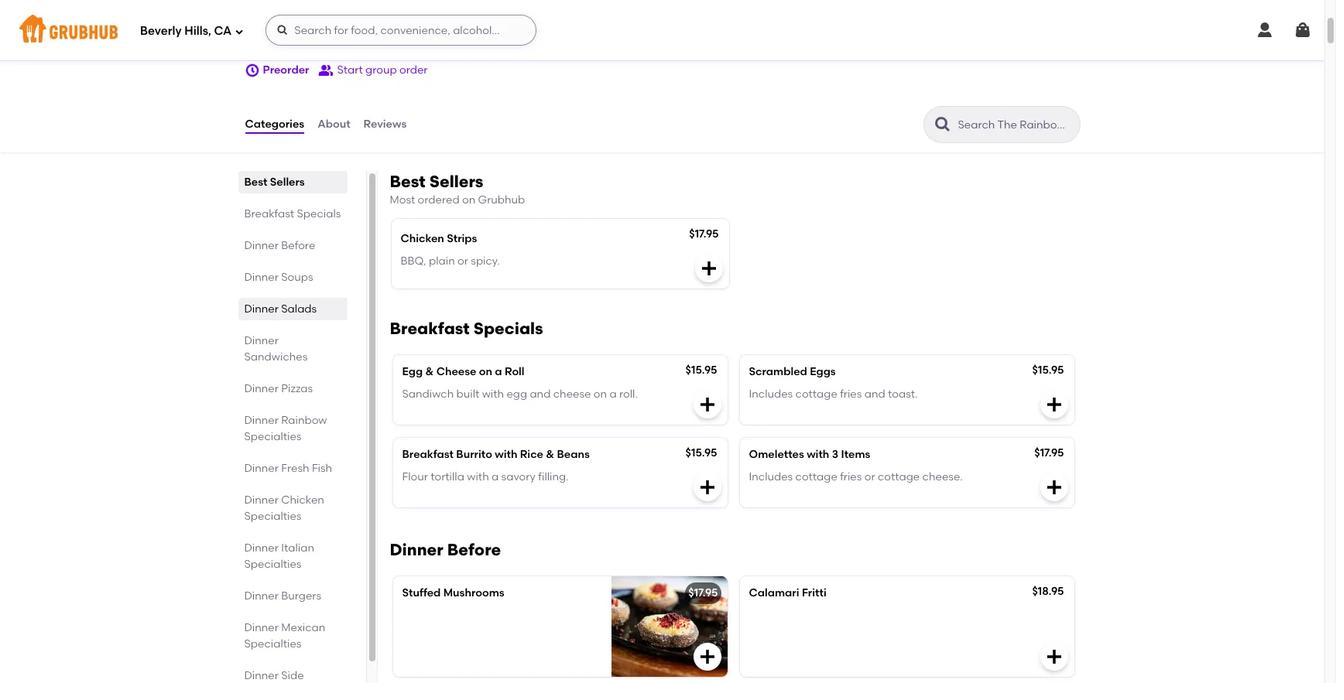 Task type: describe. For each thing, give the bounding box(es) containing it.
beans
[[557, 449, 590, 462]]

cottage for eggs
[[795, 388, 838, 401]]

1 horizontal spatial breakfast specials
[[390, 319, 543, 339]]

start
[[337, 63, 363, 77]]

strips
[[447, 233, 477, 246]]

burgers
[[281, 590, 321, 603]]

best sellers most ordered on grubhub
[[390, 172, 525, 207]]

salads
[[281, 303, 317, 316]]

svg image for breakfast burrito with rice & beans
[[698, 479, 717, 497]]

scrambled eggs
[[749, 366, 836, 379]]

calamari fritti
[[749, 587, 827, 600]]

dinner before inside dinner before tab
[[244, 239, 315, 252]]

includes cottage fries and toast.
[[749, 388, 918, 401]]

min inside delivery 35–50 min
[[316, 25, 333, 36]]

dinner side
[[244, 670, 304, 684]]

svg image inside main navigation navigation
[[277, 24, 289, 36]]

dinner salads
[[244, 303, 317, 316]]

pickup 1.5 mi • 15–25 min
[[405, 12, 484, 36]]

about button
[[317, 97, 351, 153]]

with for filling.
[[467, 470, 489, 484]]

Search The Rainbow Bar and Grill search field
[[956, 118, 1075, 132]]

dinner before tab
[[244, 238, 341, 254]]

15–25
[[440, 25, 465, 36]]

1.5
[[405, 25, 416, 36]]

35–50
[[286, 25, 314, 36]]

people icon image
[[319, 63, 334, 78]]

search icon image
[[933, 115, 952, 134]]

fritti
[[802, 587, 827, 600]]

main navigation navigation
[[0, 0, 1325, 60]]

cottage for with
[[795, 470, 838, 484]]

dinner soups tab
[[244, 269, 341, 286]]

1 vertical spatial on
[[479, 366, 492, 379]]

pickup
[[429, 12, 460, 23]]

2 horizontal spatial on
[[594, 388, 607, 401]]

min inside pickup 1.5 mi • 15–25 min
[[467, 25, 484, 36]]

dinner for dinner italian specialties tab
[[244, 542, 279, 555]]

ca
[[214, 24, 232, 38]]

rainbow
[[281, 414, 327, 427]]

scrambled
[[749, 366, 807, 379]]

beverly hills, ca
[[140, 24, 232, 38]]

dinner for dinner before tab
[[244, 239, 279, 252]]

dinner pizzas tab
[[244, 381, 341, 397]]

$18.95
[[1032, 586, 1064, 599]]

dinner side tab
[[244, 668, 341, 684]]

includes cottage fries or cottage cheese.
[[749, 470, 963, 484]]

beverly
[[140, 24, 182, 38]]

cottage left cheese.
[[878, 470, 920, 484]]

0 vertical spatial a
[[495, 366, 502, 379]]

best sellers
[[244, 176, 305, 189]]

cheese.
[[923, 470, 963, 484]]

dinner for dinner side tab
[[244, 670, 279, 683]]

flour tortilla with a savory filling.
[[402, 470, 569, 484]]

breakfast specials tab
[[244, 206, 341, 222]]

$15.95 for includes cottage fries or cottage cheese.
[[686, 447, 717, 460]]

burrito
[[456, 449, 492, 462]]

specialties for chicken
[[244, 510, 302, 523]]

dinner for 'dinner soups' tab
[[244, 271, 279, 284]]

side
[[281, 670, 304, 683]]

dinner sandwiches
[[244, 334, 308, 364]]

Search for food, convenience, alcohol... search field
[[266, 15, 537, 46]]

about
[[318, 118, 350, 131]]

order
[[399, 63, 428, 77]]

mushrooms
[[443, 587, 505, 600]]

eggs
[[810, 366, 836, 379]]

items
[[841, 449, 871, 462]]

dinner burgers tab
[[244, 588, 341, 605]]

best for best sellers most ordered on grubhub
[[390, 172, 426, 191]]

dinner chicken specialties tab
[[244, 492, 341, 525]]

includes for includes cottage fries and toast.
[[749, 388, 793, 401]]

bbq,
[[401, 254, 426, 268]]

dinner for dinner chicken specialties tab
[[244, 494, 279, 507]]

1 vertical spatial specials
[[474, 319, 543, 339]]

toast.
[[888, 388, 918, 401]]

3
[[832, 449, 839, 462]]

svg image for scrambled eggs
[[1045, 396, 1063, 414]]

•
[[433, 25, 437, 36]]

2 vertical spatial a
[[492, 470, 499, 484]]

dinner mexican specialties
[[244, 622, 325, 651]]

omelettes with 3 items
[[749, 449, 871, 462]]

1 and from the left
[[530, 388, 551, 401]]

chicken inside the dinner chicken specialties
[[281, 494, 324, 507]]

breakfast specials inside "tab"
[[244, 208, 341, 221]]

sellers for best sellers most ordered on grubhub
[[430, 172, 483, 191]]

roll.
[[619, 388, 638, 401]]

dinner for dinner salads "tab"
[[244, 303, 279, 316]]

2 and from the left
[[865, 388, 885, 401]]

calamari
[[749, 587, 799, 600]]

start group order
[[337, 63, 428, 77]]

chicken strips
[[401, 233, 477, 246]]

start group order button
[[319, 57, 428, 84]]

1 horizontal spatial dinner before
[[390, 541, 501, 560]]

dinner soups
[[244, 271, 313, 284]]

delivery
[[291, 12, 328, 23]]

option group containing delivery 35–50 min
[[244, 5, 510, 44]]

pizzas
[[281, 382, 313, 396]]

dinner salads tab
[[244, 301, 341, 317]]

preorder
[[263, 63, 309, 77]]

dinner rainbow specialties
[[244, 414, 327, 444]]

group
[[365, 63, 397, 77]]

breakfast burrito with rice & beans
[[402, 449, 590, 462]]

egg
[[507, 388, 527, 401]]

sandwiches
[[244, 351, 308, 364]]

dinner chicken specialties
[[244, 494, 324, 523]]

dinner mexican specialties tab
[[244, 620, 341, 653]]

cheese
[[553, 388, 591, 401]]

1 horizontal spatial chicken
[[401, 233, 444, 246]]



Task type: locate. For each thing, give the bounding box(es) containing it.
1 horizontal spatial on
[[479, 366, 492, 379]]

&
[[425, 366, 434, 379], [546, 449, 554, 462]]

dinner fresh fish
[[244, 462, 332, 475]]

0 vertical spatial breakfast specials
[[244, 208, 341, 221]]

0 vertical spatial fries
[[840, 388, 862, 401]]

fish
[[312, 462, 332, 475]]

cottage down eggs
[[795, 388, 838, 401]]

& right egg
[[425, 366, 434, 379]]

dinner down dinner fresh fish
[[244, 494, 279, 507]]

or
[[458, 254, 468, 268], [865, 470, 875, 484]]

best up 'breakfast specials' "tab"
[[244, 176, 267, 189]]

dinner down dinner burgers
[[244, 622, 279, 635]]

reviews button
[[363, 97, 407, 153]]

egg
[[402, 366, 423, 379]]

sellers for best sellers
[[270, 176, 305, 189]]

a down breakfast burrito with rice & beans
[[492, 470, 499, 484]]

1 vertical spatial &
[[546, 449, 554, 462]]

dinner inside dinner italian specialties
[[244, 542, 279, 555]]

plain
[[429, 254, 455, 268]]

0 horizontal spatial best
[[244, 176, 267, 189]]

dinner for the dinner mexican specialties tab
[[244, 622, 279, 635]]

with for beans
[[495, 449, 518, 462]]

specialties
[[244, 430, 302, 444], [244, 510, 302, 523], [244, 558, 302, 571], [244, 638, 302, 651]]

0 horizontal spatial and
[[530, 388, 551, 401]]

specialties down rainbow
[[244, 430, 302, 444]]

stuffed mushrooms
[[402, 587, 505, 600]]

dinner left the fresh
[[244, 462, 279, 475]]

best for best sellers
[[244, 176, 267, 189]]

sellers inside best sellers most ordered on grubhub
[[430, 172, 483, 191]]

2 min from the left
[[467, 25, 484, 36]]

dinner down dinner pizzas
[[244, 414, 279, 427]]

preorder button
[[244, 57, 309, 84]]

ordered
[[418, 194, 460, 207]]

specials down best sellers tab
[[297, 208, 341, 221]]

specialties inside dinner rainbow specialties
[[244, 430, 302, 444]]

1 vertical spatial before
[[447, 541, 501, 560]]

dinner inside dinner side
[[244, 670, 279, 683]]

0 vertical spatial or
[[458, 254, 468, 268]]

dinner for dinner fresh fish tab at the bottom left of page
[[244, 462, 279, 475]]

dinner pizzas
[[244, 382, 313, 396]]

with
[[482, 388, 504, 401], [495, 449, 518, 462], [807, 449, 829, 462], [467, 470, 489, 484]]

before up soups
[[281, 239, 315, 252]]

dinner inside dinner pizzas tab
[[244, 382, 279, 396]]

1 horizontal spatial before
[[447, 541, 501, 560]]

best inside best sellers most ordered on grubhub
[[390, 172, 426, 191]]

mexican
[[281, 622, 325, 635]]

with down burrito
[[467, 470, 489, 484]]

best
[[390, 172, 426, 191], [244, 176, 267, 189]]

grubhub
[[478, 194, 525, 207]]

dinner up stuffed
[[390, 541, 443, 560]]

1 horizontal spatial best
[[390, 172, 426, 191]]

specials
[[297, 208, 341, 221], [474, 319, 543, 339]]

0 vertical spatial on
[[462, 194, 476, 207]]

1 vertical spatial fries
[[840, 470, 862, 484]]

specialties for italian
[[244, 558, 302, 571]]

breakfast up egg
[[390, 319, 470, 339]]

fries left toast.
[[840, 388, 862, 401]]

0 vertical spatial includes
[[749, 388, 793, 401]]

0 horizontal spatial chicken
[[281, 494, 324, 507]]

specialties up dinner side
[[244, 638, 302, 651]]

$17.95 for includes cottage fries or cottage cheese.
[[1035, 447, 1064, 460]]

specialties for rainbow
[[244, 430, 302, 444]]

dinner inside dinner before tab
[[244, 239, 279, 252]]

1 vertical spatial includes
[[749, 470, 793, 484]]

specialties inside dinner italian specialties
[[244, 558, 302, 571]]

specialties up the italian
[[244, 510, 302, 523]]

1 vertical spatial breakfast specials
[[390, 319, 543, 339]]

svg image inside preorder button
[[244, 63, 260, 78]]

best sellers tab
[[244, 174, 341, 190]]

dinner inside dinner fresh fish tab
[[244, 462, 279, 475]]

italian
[[281, 542, 314, 555]]

0 horizontal spatial on
[[462, 194, 476, 207]]

chicken
[[401, 233, 444, 246], [281, 494, 324, 507]]

breakfast
[[244, 208, 294, 221], [390, 319, 470, 339], [402, 449, 454, 462]]

0 vertical spatial breakfast
[[244, 208, 294, 221]]

specialties for mexican
[[244, 638, 302, 651]]

sandiwch built with egg and cheese on a roll.
[[402, 388, 638, 401]]

specials up roll
[[474, 319, 543, 339]]

breakfast down best sellers
[[244, 208, 294, 221]]

bbq, plain or spicy.
[[401, 254, 500, 268]]

dinner burgers
[[244, 590, 321, 603]]

on inside best sellers most ordered on grubhub
[[462, 194, 476, 207]]

breakfast specials
[[244, 208, 341, 221], [390, 319, 543, 339]]

specialties down the italian
[[244, 558, 302, 571]]

categories
[[245, 118, 304, 131]]

fries for and
[[840, 388, 862, 401]]

best up most
[[390, 172, 426, 191]]

dinner inside dinner salads "tab"
[[244, 303, 279, 316]]

with left 3
[[807, 449, 829, 462]]

or down items
[[865, 470, 875, 484]]

2 vertical spatial breakfast
[[402, 449, 454, 462]]

and left toast.
[[865, 388, 885, 401]]

mi
[[419, 25, 430, 36]]

tortilla
[[431, 470, 464, 484]]

0 horizontal spatial breakfast specials
[[244, 208, 341, 221]]

breakfast specials down best sellers tab
[[244, 208, 341, 221]]

& right rice
[[546, 449, 554, 462]]

rice
[[520, 449, 543, 462]]

option group
[[244, 5, 510, 44]]

cheese
[[436, 366, 476, 379]]

0 horizontal spatial sellers
[[270, 176, 305, 189]]

on right ordered on the top left of the page
[[462, 194, 476, 207]]

with for cheese
[[482, 388, 504, 401]]

soups
[[281, 271, 313, 284]]

dinner left the italian
[[244, 542, 279, 555]]

dinner inside 'dinner soups' tab
[[244, 271, 279, 284]]

with left egg
[[482, 388, 504, 401]]

best inside tab
[[244, 176, 267, 189]]

svg image
[[1256, 21, 1274, 39], [1294, 21, 1312, 39], [235, 27, 244, 36], [244, 63, 260, 78], [699, 260, 718, 278], [1045, 648, 1063, 667]]

built
[[456, 388, 479, 401]]

specialties inside dinner mexican specialties
[[244, 638, 302, 651]]

a
[[495, 366, 502, 379], [610, 388, 617, 401], [492, 470, 499, 484]]

dinner before up dinner soups
[[244, 239, 315, 252]]

2 specialties from the top
[[244, 510, 302, 523]]

includes for includes cottage fries or cottage cheese.
[[749, 470, 793, 484]]

sellers
[[430, 172, 483, 191], [270, 176, 305, 189]]

on right cheese
[[594, 388, 607, 401]]

1 horizontal spatial &
[[546, 449, 554, 462]]

on up built
[[479, 366, 492, 379]]

2 includes from the top
[[749, 470, 793, 484]]

dinner inside dinner sandwiches
[[244, 334, 279, 348]]

delivery 35–50 min
[[286, 12, 333, 36]]

1 includes from the top
[[749, 388, 793, 401]]

2 vertical spatial on
[[594, 388, 607, 401]]

svg image for omelettes with 3 items
[[1045, 479, 1063, 497]]

with up savory
[[495, 449, 518, 462]]

specials inside "tab"
[[297, 208, 341, 221]]

min
[[316, 25, 333, 36], [467, 25, 484, 36]]

dinner for dinner rainbow specialties tab
[[244, 414, 279, 427]]

cottage down omelettes with 3 items
[[795, 470, 838, 484]]

0 horizontal spatial min
[[316, 25, 333, 36]]

hills,
[[184, 24, 211, 38]]

svg image for egg & cheese on a roll
[[698, 396, 717, 414]]

dinner before
[[244, 239, 315, 252], [390, 541, 501, 560]]

dinner left side
[[244, 670, 279, 683]]

before up mushrooms
[[447, 541, 501, 560]]

dinner fresh fish tab
[[244, 461, 341, 477]]

spicy.
[[471, 254, 500, 268]]

1 vertical spatial dinner before
[[390, 541, 501, 560]]

cottage
[[795, 388, 838, 401], [795, 470, 838, 484], [878, 470, 920, 484]]

2 fries from the top
[[840, 470, 862, 484]]

1 min from the left
[[316, 25, 333, 36]]

most
[[390, 194, 415, 207]]

fries for or
[[840, 470, 862, 484]]

dinner inside dinner mexican specialties
[[244, 622, 279, 635]]

reviews
[[364, 118, 407, 131]]

before inside tab
[[281, 239, 315, 252]]

0 vertical spatial specials
[[297, 208, 341, 221]]

1 vertical spatial breakfast
[[390, 319, 470, 339]]

svg image
[[277, 24, 289, 36], [698, 396, 717, 414], [1045, 396, 1063, 414], [698, 479, 717, 497], [1045, 479, 1063, 497], [698, 648, 717, 667]]

4 specialties from the top
[[244, 638, 302, 651]]

before
[[281, 239, 315, 252], [447, 541, 501, 560]]

3 specialties from the top
[[244, 558, 302, 571]]

dinner
[[244, 239, 279, 252], [244, 271, 279, 284], [244, 303, 279, 316], [244, 334, 279, 348], [244, 382, 279, 396], [244, 414, 279, 427], [244, 462, 279, 475], [244, 494, 279, 507], [390, 541, 443, 560], [244, 542, 279, 555], [244, 590, 279, 603], [244, 622, 279, 635], [244, 670, 279, 683]]

1 horizontal spatial and
[[865, 388, 885, 401]]

$15.95 for includes cottage fries and toast.
[[686, 364, 717, 377]]

0 horizontal spatial or
[[458, 254, 468, 268]]

dinner up sandwiches
[[244, 334, 279, 348]]

dinner left burgers
[[244, 590, 279, 603]]

2 vertical spatial $17.95
[[688, 587, 718, 600]]

0 vertical spatial &
[[425, 366, 434, 379]]

flour
[[402, 470, 428, 484]]

0 horizontal spatial &
[[425, 366, 434, 379]]

sellers up 'breakfast specials' "tab"
[[270, 176, 305, 189]]

dinner italian specialties
[[244, 542, 314, 571]]

savory
[[501, 470, 536, 484]]

1 specialties from the top
[[244, 430, 302, 444]]

1 vertical spatial or
[[865, 470, 875, 484]]

filling.
[[538, 470, 569, 484]]

fresh
[[281, 462, 309, 475]]

dinner down dinner soups
[[244, 303, 279, 316]]

breakfast up "flour"
[[402, 449, 454, 462]]

dinner rainbow specialties tab
[[244, 413, 341, 445]]

dinner italian specialties tab
[[244, 540, 341, 573]]

chicken up "bbq,"
[[401, 233, 444, 246]]

specialties inside the dinner chicken specialties
[[244, 510, 302, 523]]

dinner down sandwiches
[[244, 382, 279, 396]]

sellers inside tab
[[270, 176, 305, 189]]

egg & cheese on a roll
[[402, 366, 525, 379]]

dinner inside "dinner burgers" tab
[[244, 590, 279, 603]]

a left roll
[[495, 366, 502, 379]]

dinner left soups
[[244, 271, 279, 284]]

1 fries from the top
[[840, 388, 862, 401]]

1 horizontal spatial min
[[467, 25, 484, 36]]

0 horizontal spatial dinner before
[[244, 239, 315, 252]]

fries down items
[[840, 470, 862, 484]]

roll
[[505, 366, 525, 379]]

on
[[462, 194, 476, 207], [479, 366, 492, 379], [594, 388, 607, 401]]

1 vertical spatial chicken
[[281, 494, 324, 507]]

1 horizontal spatial or
[[865, 470, 875, 484]]

omelettes
[[749, 449, 804, 462]]

categories button
[[244, 97, 305, 153]]

a left roll.
[[610, 388, 617, 401]]

0 vertical spatial before
[[281, 239, 315, 252]]

dinner inside the dinner chicken specialties
[[244, 494, 279, 507]]

dinner for "dinner sandwiches" tab
[[244, 334, 279, 348]]

0 horizontal spatial specials
[[297, 208, 341, 221]]

includes
[[749, 388, 793, 401], [749, 470, 793, 484]]

and
[[530, 388, 551, 401], [865, 388, 885, 401]]

dinner sandwiches tab
[[244, 333, 341, 365]]

dinner for "dinner burgers" tab
[[244, 590, 279, 603]]

dinner before up stuffed mushrooms
[[390, 541, 501, 560]]

$15.95
[[686, 364, 717, 377], [1032, 364, 1064, 377], [686, 447, 717, 460]]

chicken down the fresh
[[281, 494, 324, 507]]

0 vertical spatial chicken
[[401, 233, 444, 246]]

breakfast specials up 'egg & cheese on a roll'
[[390, 319, 543, 339]]

and right egg
[[530, 388, 551, 401]]

$17.95 for bbq, plain or spicy.
[[689, 228, 719, 241]]

sellers up ordered on the top left of the page
[[430, 172, 483, 191]]

0 vertical spatial $17.95
[[689, 228, 719, 241]]

breakfast inside "tab"
[[244, 208, 294, 221]]

min right 15–25
[[467, 25, 484, 36]]

min down delivery
[[316, 25, 333, 36]]

stuffed mushrooms image
[[611, 577, 727, 678]]

0 vertical spatial dinner before
[[244, 239, 315, 252]]

sandiwch
[[402, 388, 454, 401]]

1 vertical spatial $17.95
[[1035, 447, 1064, 460]]

dinner for dinner pizzas tab at the bottom left of the page
[[244, 382, 279, 396]]

includes down omelettes at the bottom right of page
[[749, 470, 793, 484]]

includes down the scrambled
[[749, 388, 793, 401]]

1 horizontal spatial specials
[[474, 319, 543, 339]]

dinner inside dinner rainbow specialties
[[244, 414, 279, 427]]

dinner up dinner soups
[[244, 239, 279, 252]]

stuffed
[[402, 587, 441, 600]]

0 horizontal spatial before
[[281, 239, 315, 252]]

1 vertical spatial a
[[610, 388, 617, 401]]

or right plain
[[458, 254, 468, 268]]

1 horizontal spatial sellers
[[430, 172, 483, 191]]



Task type: vqa. For each thing, say whether or not it's contained in the screenshot.
fries corresponding to or
yes



